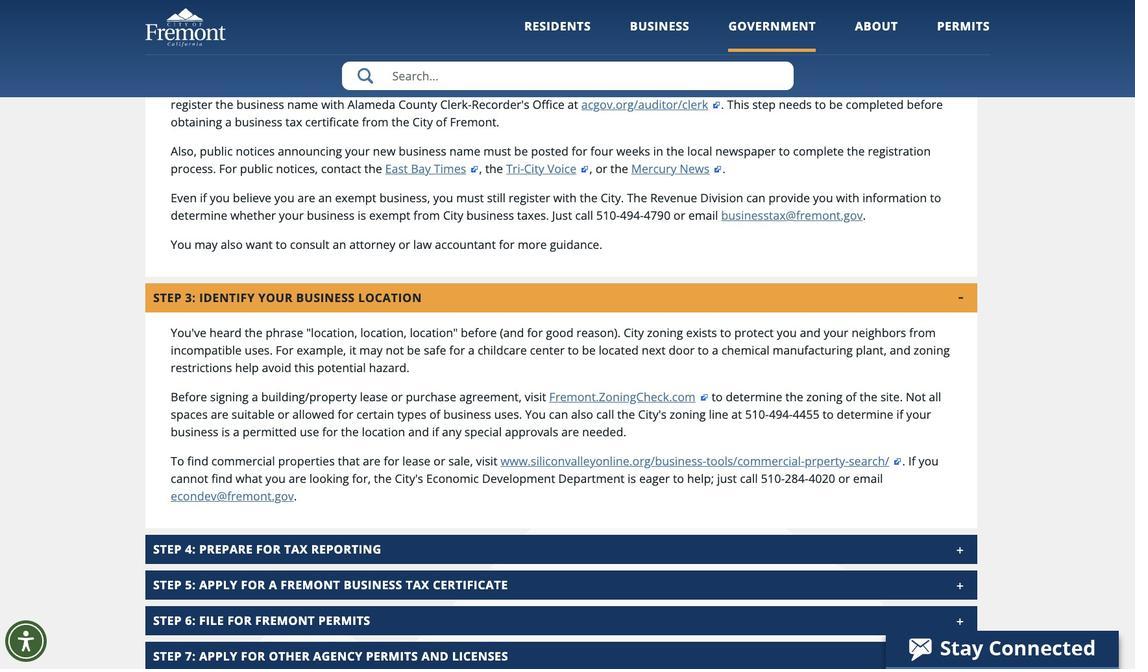 Task type: vqa. For each thing, say whether or not it's contained in the screenshot.
County
yes



Task type: locate. For each thing, give the bounding box(es) containing it.
secretary inside the if you are a sole proprietor, no formation documents are required to be filed with the california secretary of state. it is also optional for partnerships to file with the state.
[[692, 0, 743, 1]]

safe
[[424, 343, 446, 358]]

consult
[[290, 237, 330, 252]]

business up notices
[[235, 114, 282, 130]]

to inside . if you cannot find what you are looking for, the city's economic development department is eager to help; just call 510-284-4020 or email econdev@fremont.gov .
[[673, 471, 684, 487]]

supply
[[299, 50, 335, 66]]

2 horizontal spatial if
[[897, 407, 903, 423]]

also inside the if you are a sole proprietor, no formation documents are required to be filed with the california secretary of state. it is also optional for partnerships to file with the state.
[[816, 0, 838, 1]]

certificate
[[433, 578, 508, 593]]

1 vertical spatial information
[[863, 190, 927, 206]]

from
[[362, 114, 389, 130], [413, 208, 440, 223], [909, 325, 936, 341]]

liability
[[399, 32, 438, 48]]

public
[[200, 143, 233, 159], [240, 161, 273, 177]]

tax up step 5: apply for a fremont business tax certificate
[[284, 542, 308, 558]]

are inside . if you cannot find what you are looking for, the city's economic development department is eager to help; just call 510-284-4020 or email econdev@fremont.gov .
[[289, 471, 306, 487]]

0 horizontal spatial from
[[362, 114, 389, 130]]

visit right sale, on the bottom left of page
[[476, 454, 498, 469]]

1 horizontal spatial can
[[549, 407, 568, 423]]

0 horizontal spatial ,
[[479, 161, 482, 177]]

or inside . if you cannot find what you are looking for, the city's economic development department is eager to help; just call 510-284-4020 or email econdev@fremont.gov .
[[838, 471, 850, 487]]

1 vertical spatial california
[[802, 32, 855, 48]]

business down still
[[466, 208, 514, 223]]

0 horizontal spatial tax
[[284, 542, 308, 558]]

to right need at the right of the page
[[908, 79, 919, 95]]

information
[[424, 50, 488, 66], [863, 190, 927, 206]]

1 horizontal spatial contact
[[738, 32, 778, 48]]

1 limited from the left
[[359, 32, 396, 48]]

0 vertical spatial determine
[[171, 208, 227, 223]]

more down taxes. on the left of page
[[518, 237, 547, 252]]

"location,
[[306, 325, 357, 341]]

help;
[[687, 471, 714, 487]]

you left need.
[[550, 50, 570, 66]]

limited
[[359, 32, 396, 48], [551, 32, 588, 48]]

no
[[322, 0, 336, 1]]

are inside the if you are registering your business using a name that is different than your own legal name, such as doing business as (dba), you need to register the business name with alameda county clerk-recorder's office at
[[204, 79, 222, 95]]

2 limited from the left
[[551, 32, 588, 48]]

commercial
[[211, 454, 275, 469]]

step 4: prepare for tax reporting
[[153, 542, 382, 558]]

to left help;
[[673, 471, 684, 487]]

2 vertical spatial 510-
[[761, 471, 785, 487]]

0 vertical spatial secretary
[[692, 0, 743, 1]]

visit inside if you are starting a corporation, a limited liability company (llc), or a limited partnership (lp), you must contact the california secretary of state's office. they can supply you with all the information and forms you need. for more information, visit
[[731, 50, 752, 66]]

0 vertical spatial before
[[907, 97, 943, 112]]

an right consult
[[333, 237, 346, 252]]

you right provide
[[813, 190, 833, 206]]

registration
[[868, 143, 931, 159]]

name inside also, public notices announcing your new business name must be posted for four weeks in the local newspaper to complete the registration process. for public notices, contact the
[[449, 143, 481, 159]]

1 step from the top
[[153, 290, 182, 306]]

before inside the . this step needs to be completed before obtaining a business tax certificate from the city of fremont.
[[907, 97, 943, 112]]

uses. inside you've heard the phrase "location, location, location" before (and for good reason). city zoning exists to protect you and your neighbors from incompatible uses. for example, it may not be safe for a childcare center to be located next door to a chemical manufacturing plant, and zoning restrictions help avoid this potential hazard.
[[245, 343, 273, 358]]

your inside the to determine the zoning of the site. not all spaces are suitable or allowed for certain types of business uses. you can also call the city's zoning line at 510-494-4455 to determine if your business is a permitted use for the location and if any special approvals are needed.
[[906, 407, 931, 423]]

0 vertical spatial tax
[[284, 542, 308, 558]]

economic
[[426, 471, 479, 487]]

is inside the if you are a sole proprietor, no formation documents are required to be filed with the california secretary of state. it is also optional for partnerships to file with the state.
[[804, 0, 813, 1]]

0 vertical spatial if
[[200, 190, 207, 206]]

own
[[583, 79, 606, 95]]

1 horizontal spatial more
[[628, 50, 657, 66]]

if
[[200, 190, 207, 206], [897, 407, 903, 423], [432, 424, 439, 440]]

step left 3:
[[153, 290, 182, 306]]

posted
[[531, 143, 569, 159]]

1 horizontal spatial call
[[596, 407, 614, 423]]

1 vertical spatial all
[[929, 389, 941, 405]]

at right line on the right
[[732, 407, 742, 423]]

in
[[653, 143, 663, 159]]

your up manufacturing
[[824, 325, 849, 341]]

and
[[491, 50, 512, 66], [800, 325, 821, 341], [890, 343, 911, 358], [408, 424, 429, 440], [422, 649, 449, 665]]

2 apply from the top
[[199, 649, 238, 665]]

from down alameda
[[362, 114, 389, 130]]

1 horizontal spatial an
[[333, 237, 346, 252]]

1 vertical spatial more
[[518, 237, 547, 252]]

2 as from the left
[[803, 79, 815, 95]]

fremont.
[[450, 114, 499, 130]]

before right completed
[[907, 97, 943, 112]]

city's down fremont.zoningcheck.com link
[[638, 407, 667, 423]]

residents
[[524, 18, 591, 34]]

apply for 5:
[[199, 578, 238, 593]]

doing
[[718, 79, 749, 95]]

1 , from the left
[[479, 161, 482, 177]]

2 horizontal spatial name
[[449, 143, 481, 159]]

also up needed.
[[571, 407, 593, 423]]

1 vertical spatial from
[[413, 208, 440, 223]]

can
[[277, 50, 296, 66], [746, 190, 766, 206], [549, 407, 568, 423]]

newspaper
[[715, 143, 776, 159]]

1 vertical spatial at
[[732, 407, 742, 423]]

1 vertical spatial register
[[509, 190, 550, 206]]

revenue
[[650, 190, 697, 206]]

0 vertical spatial that
[[441, 79, 463, 95]]

2 horizontal spatial can
[[746, 190, 766, 206]]

1 horizontal spatial if
[[432, 424, 439, 440]]

be right the not
[[407, 343, 421, 358]]

0 horizontal spatial email
[[688, 208, 718, 223]]

you right what
[[266, 471, 286, 487]]

1 as from the left
[[703, 79, 715, 95]]

weeks
[[616, 143, 650, 159]]

if inside if you are starting a corporation, a limited liability company (llc), or a limited partnership (lp), you must contact the california secretary of state's office. they can supply you with all the information and forms you need. for more information, visit
[[171, 32, 178, 48]]

of inside the if you are a sole proprietor, no formation documents are required to be filed with the california secretary of state. it is also optional for partnerships to file with the state.
[[746, 0, 757, 1]]

an inside even if you believe you are an exempt business, you must still register with the city. the revenue division can provide you with information to determine whether your business is exempt from city business taxes. just call 510-494-4790 or email
[[318, 190, 332, 206]]

1 horizontal spatial register
[[509, 190, 550, 206]]

businesstax@fremont.gov
[[721, 208, 863, 223]]

file
[[199, 613, 224, 629]]

location"
[[410, 325, 458, 341]]

east bay times link
[[385, 161, 479, 177]]

1 vertical spatial city's
[[395, 471, 423, 487]]

any
[[442, 424, 462, 440]]

2 step from the top
[[153, 542, 182, 558]]

1 horizontal spatial uses.
[[494, 407, 522, 423]]

3 step from the top
[[153, 578, 182, 593]]

email down division
[[688, 208, 718, 223]]

if inside the if you are a sole proprietor, no formation documents are required to be filed with the california secretary of state. it is also optional for partnerships to file with the state.
[[171, 0, 178, 1]]

the inside . if you cannot find what you are looking for, the city's economic development department is eager to help; just call 510-284-4020 or email econdev@fremont.gov .
[[374, 471, 392, 487]]

0 horizontal spatial california
[[637, 0, 689, 1]]

or left law
[[399, 237, 410, 252]]

also inside the to determine the zoning of the site. not all spaces are suitable or allowed for certain types of business uses. you can also call the city's zoning line at 510-494-4455 to determine if your business is a permitted use for the location and if any special approvals are needed.
[[571, 407, 593, 423]]

apply right 5: at bottom left
[[199, 578, 238, 593]]

0 horizontal spatial uses.
[[245, 343, 273, 358]]

0 vertical spatial more
[[628, 50, 657, 66]]

with inside the if you are registering your business using a name that is different than your own legal name, such as doing business as (dba), you need to register the business name with alameda county clerk-recorder's office at
[[321, 97, 345, 112]]

from inside the . this step needs to be completed before obtaining a business tax certificate from the city of fremont.
[[362, 114, 389, 130]]

childcare
[[478, 343, 527, 358]]

0 vertical spatial 510-
[[596, 208, 620, 223]]

call inside even if you believe you are an exempt business, you must still register with the city. the revenue division can provide you with information to determine whether your business is exempt from city business taxes. just call 510-494-4790 or email
[[575, 208, 593, 223]]

apply
[[199, 578, 238, 593], [199, 649, 238, 665]]

must up information,
[[708, 32, 735, 48]]

0 vertical spatial 494-
[[620, 208, 644, 223]]

2 vertical spatial visit
[[476, 454, 498, 469]]

0 vertical spatial may
[[195, 237, 218, 252]]

phrase
[[266, 325, 303, 341]]

, for , or the mercury news
[[590, 161, 593, 177]]

need
[[877, 79, 905, 95]]

business link
[[630, 18, 690, 52]]

1 horizontal spatial also
[[571, 407, 593, 423]]

0 vertical spatial from
[[362, 114, 389, 130]]

step
[[153, 290, 182, 306], [153, 542, 182, 558], [153, 578, 182, 593], [153, 613, 182, 629], [153, 649, 182, 665]]

0 vertical spatial email
[[688, 208, 718, 223]]

mercury news link
[[631, 161, 723, 177]]

be up tri-
[[514, 143, 528, 159]]

business up information,
[[630, 18, 690, 34]]

to right required
[[532, 0, 543, 1]]

bay
[[411, 161, 431, 177]]

of right about link
[[912, 32, 923, 48]]

lease
[[360, 389, 388, 405], [402, 454, 431, 469]]

potential
[[317, 360, 366, 376]]

2 vertical spatial determine
[[837, 407, 894, 423]]

a down step 4: prepare for tax reporting
[[269, 578, 277, 593]]

0 vertical spatial you
[[171, 237, 191, 252]]

the right for,
[[374, 471, 392, 487]]

step left 7:
[[153, 649, 182, 665]]

also left the want on the left of page
[[221, 237, 243, 252]]

. inside the . this step needs to be completed before obtaining a business tax certificate from the city of fremont.
[[721, 97, 724, 112]]

different
[[477, 79, 524, 95]]

494-
[[620, 208, 644, 223], [769, 407, 793, 423]]

your up consult
[[279, 208, 304, 223]]

494- inside the to determine the zoning of the site. not all spaces are suitable or allowed for certain types of business uses. you can also call the city's zoning line at 510-494-4455 to determine if your business is a permitted use for the location and if any special approvals are needed.
[[769, 407, 793, 423]]

if down site. at the bottom of page
[[897, 407, 903, 423]]

2 vertical spatial also
[[571, 407, 593, 423]]

of down clerk-
[[436, 114, 447, 130]]

the up partnership
[[616, 0, 634, 1]]

are inside even if you believe you are an exempt business, you must still register with the city. the revenue division can provide you with information to determine whether your business is exempt from city business taxes. just call 510-494-4790 or email
[[298, 190, 315, 206]]

business inside also, public notices announcing your new business name must be posted for four weeks in the local newspaper to complete the registration process. for public notices, contact the
[[399, 143, 446, 159]]

1 horizontal spatial name
[[406, 79, 437, 95]]

is inside the to determine the zoning of the site. not all spaces are suitable or allowed for certain types of business uses. you can also call the city's zoning line at 510-494-4455 to determine if your business is a permitted use for the location and if any special approvals are needed.
[[221, 424, 230, 440]]

call up needed.
[[596, 407, 614, 423]]

avoid
[[262, 360, 291, 376]]

are down "signing"
[[211, 407, 229, 423]]

a up suitable
[[252, 389, 258, 405]]

recorder's
[[472, 97, 530, 112]]

3:
[[185, 290, 196, 306]]

business
[[314, 79, 362, 95], [752, 79, 800, 95], [236, 97, 284, 112], [235, 114, 282, 130], [399, 143, 446, 159], [307, 208, 355, 223], [466, 208, 514, 223], [443, 407, 491, 423], [171, 424, 218, 440]]

0 horizontal spatial call
[[575, 208, 593, 223]]

suitable
[[232, 407, 275, 423]]

the up 4455
[[786, 389, 803, 405]]

it
[[794, 0, 801, 1]]

the down weeks
[[610, 161, 628, 177]]

government link
[[729, 18, 816, 52]]

0 horizontal spatial name
[[287, 97, 318, 112]]

for left four
[[572, 143, 587, 159]]

for right 'safe'
[[449, 343, 465, 358]]

if up state's
[[171, 32, 178, 48]]

0 horizontal spatial may
[[195, 237, 218, 252]]

you up "approvals" on the bottom of page
[[525, 407, 546, 423]]

1 apply from the top
[[199, 578, 238, 593]]

or up permitted
[[278, 407, 289, 423]]

uses. inside the to determine the zoning of the site. not all spaces are suitable or allowed for certain types of business uses. you can also call the city's zoning line at 510-494-4455 to determine if your business is a permitted use for the location and if any special approvals are needed.
[[494, 407, 522, 423]]

if inside the if you are registering your business using a name that is different than your own legal name, such as doing business as (dba), you need to register the business name with alameda county clerk-recorder's office at
[[171, 79, 178, 95]]

email inside even if you believe you are an exempt business, you must still register with the city. the revenue division can provide you with information to determine whether your business is exempt from city business taxes. just call 510-494-4790 or email
[[688, 208, 718, 223]]

step left 4:
[[153, 542, 182, 558]]

0 horizontal spatial 494-
[[620, 208, 644, 223]]

0 horizontal spatial visit
[[476, 454, 498, 469]]

and up manufacturing
[[800, 325, 821, 341]]

that inside the if you are registering your business using a name that is different than your own legal name, such as doing business as (dba), you need to register the business name with alameda county clerk-recorder's office at
[[441, 79, 463, 95]]

step for step 7: apply for other agency permits and licenses
[[153, 649, 182, 665]]

reason).
[[577, 325, 621, 341]]

for inside you've heard the phrase "location, location, location" before (and for good reason). city zoning exists to protect you and your neighbors from incompatible uses. for example, it may not be safe for a childcare center to be located next door to a chemical manufacturing plant, and zoning restrictions help avoid this potential hazard.
[[276, 343, 294, 358]]

business up consult
[[307, 208, 355, 223]]

documents
[[397, 0, 458, 1]]

use
[[300, 424, 319, 440]]

2 vertical spatial from
[[909, 325, 936, 341]]

permits
[[937, 18, 990, 34], [318, 613, 370, 629], [366, 649, 418, 665]]

the
[[616, 0, 634, 1], [303, 3, 321, 19], [781, 32, 799, 48], [403, 50, 421, 66], [215, 97, 233, 112], [392, 114, 410, 130], [666, 143, 684, 159], [847, 143, 865, 159], [364, 161, 382, 177], [485, 161, 503, 177], [610, 161, 628, 177], [580, 190, 598, 206], [245, 325, 263, 341], [786, 389, 803, 405], [860, 389, 878, 405], [617, 407, 635, 423], [341, 424, 359, 440], [374, 471, 392, 487]]

and down types
[[408, 424, 429, 440]]

that up clerk-
[[441, 79, 463, 95]]

0 vertical spatial at
[[568, 97, 578, 112]]

email down search/
[[853, 471, 883, 487]]

exempt down business,
[[369, 208, 410, 223]]

2 horizontal spatial for
[[607, 50, 625, 66]]

a
[[225, 0, 231, 1], [270, 32, 276, 48], [349, 32, 356, 48], [541, 32, 548, 48], [397, 79, 403, 95], [225, 114, 232, 130], [468, 343, 475, 358], [712, 343, 718, 358], [252, 389, 258, 405], [233, 424, 240, 440], [269, 578, 277, 593]]

your
[[286, 79, 311, 95], [555, 79, 580, 95], [345, 143, 370, 159], [279, 208, 304, 223], [824, 325, 849, 341], [906, 407, 931, 423]]

1 horizontal spatial at
[[732, 407, 742, 423]]

1 vertical spatial find
[[211, 471, 233, 487]]

at inside the if you are registering your business using a name that is different than your own legal name, such as doing business as (dba), you need to register the business name with alameda county clerk-recorder's office at
[[568, 97, 578, 112]]

cannot
[[171, 471, 208, 487]]

your inside even if you believe you are an exempt business, you must still register with the city. the revenue division can provide you with information to determine whether your business is exempt from city business taxes. just call 510-494-4790 or email
[[279, 208, 304, 223]]

2 , from the left
[[590, 161, 593, 177]]

email inside . if you cannot find what you are looking for, the city's economic development department is eager to help; just call 510-284-4020 or email econdev@fremont.gov .
[[853, 471, 883, 487]]

2 horizontal spatial also
[[816, 0, 838, 1]]

1 vertical spatial before
[[461, 325, 497, 341]]

of
[[746, 0, 757, 1], [912, 32, 923, 48], [436, 114, 447, 130], [846, 389, 857, 405], [429, 407, 440, 423]]

good
[[546, 325, 574, 341]]

a left sole
[[225, 0, 231, 1]]

510- inside the to determine the zoning of the site. not all spaces are suitable or allowed for certain types of business uses. you can also call the city's zoning line at 510-494-4455 to determine if your business is a permitted use for the location and if any special approvals are needed.
[[745, 407, 769, 423]]

5 step from the top
[[153, 649, 182, 665]]

510- right line on the right
[[745, 407, 769, 423]]

determine up line on the right
[[726, 389, 783, 405]]

0 horizontal spatial for
[[219, 161, 237, 177]]

you inside the if you are a sole proprietor, no formation documents are required to be filed with the california secretary of state. it is also optional for partnerships to file with the state.
[[181, 0, 201, 1]]

reporting
[[311, 542, 382, 558]]

1 horizontal spatial that
[[441, 79, 463, 95]]

1 vertical spatial for
[[219, 161, 237, 177]]

1 horizontal spatial 494-
[[769, 407, 793, 423]]

a inside the . this step needs to be completed before obtaining a business tax certificate from the city of fremont.
[[225, 114, 232, 130]]

510- down city.
[[596, 208, 620, 223]]

1 vertical spatial determine
[[726, 389, 783, 405]]

1 vertical spatial can
[[746, 190, 766, 206]]

2 horizontal spatial visit
[[731, 50, 752, 66]]

file
[[257, 3, 274, 19]]

business inside the . this step needs to be completed before obtaining a business tax certificate from the city of fremont.
[[235, 114, 282, 130]]

1 vertical spatial that
[[338, 454, 360, 469]]

0 vertical spatial apply
[[199, 578, 238, 593]]

1 horizontal spatial email
[[853, 471, 883, 487]]

that up for,
[[338, 454, 360, 469]]

2 horizontal spatial from
[[909, 325, 936, 341]]

attorney
[[349, 237, 395, 252]]

local
[[687, 143, 712, 159]]

you right supply
[[338, 50, 358, 66]]

0 horizontal spatial information
[[424, 50, 488, 66]]

agreement,
[[459, 389, 522, 405]]

for left certain
[[338, 407, 353, 423]]

before
[[907, 97, 943, 112], [461, 325, 497, 341]]

4 step from the top
[[153, 613, 182, 629]]

if inside . if you cannot find what you are looking for, the city's economic development department is eager to help; just call 510-284-4020 or email econdev@fremont.gov .
[[908, 454, 916, 469]]

city inside the . this step needs to be completed before obtaining a business tax certificate from the city of fremont.
[[413, 114, 433, 130]]

all down the liability
[[387, 50, 400, 66]]

all right the not
[[929, 389, 941, 405]]

0 vertical spatial visit
[[731, 50, 752, 66]]

such
[[675, 79, 700, 95]]

zoning up 4455
[[806, 389, 843, 405]]

1 vertical spatial apply
[[199, 649, 238, 665]]

starting
[[225, 32, 267, 48]]

494- up tools/commercial-
[[769, 407, 793, 423]]

www.siliconvalleyonline.org/business-
[[501, 454, 706, 469]]

4:
[[185, 542, 196, 558]]

whether
[[230, 208, 276, 223]]

the inside the . this step needs to be completed before obtaining a business tax certificate from the city of fremont.
[[392, 114, 410, 130]]

the down fremont.zoningcheck.com link
[[617, 407, 635, 423]]

more down partnership
[[628, 50, 657, 66]]

the right heard
[[245, 325, 263, 341]]

before inside you've heard the phrase "location, location, location" before (and for good reason). city zoning exists to protect you and your neighbors from incompatible uses. for example, it may not be safe for a childcare center to be located next door to a chemical manufacturing plant, and zoning restrictions help avoid this potential hazard.
[[461, 325, 497, 341]]

plant,
[[856, 343, 887, 358]]

0 horizontal spatial all
[[387, 50, 400, 66]]

must inside even if you believe you are an exempt business, you must still register with the city. the revenue division can provide you with information to determine whether your business is exempt from city business taxes. just call 510-494-4790 or email
[[456, 190, 484, 206]]

0 horizontal spatial register
[[171, 97, 212, 112]]

uses. down agreement,
[[494, 407, 522, 423]]

can inside the to determine the zoning of the site. not all spaces are suitable or allowed for certain types of business uses. you can also call the city's zoning line at 510-494-4455 to determine if your business is a permitted use for the location and if any special approvals are needed.
[[549, 407, 568, 423]]

1 vertical spatial an
[[333, 237, 346, 252]]

or down revenue
[[674, 208, 685, 223]]

must
[[708, 32, 735, 48], [484, 143, 511, 159], [456, 190, 484, 206]]

are up office.
[[204, 32, 222, 48]]

from down business,
[[413, 208, 440, 223]]

you up manufacturing
[[777, 325, 797, 341]]

step for step 3: identify your business location
[[153, 290, 182, 306]]

completed
[[846, 97, 904, 112]]

determine down even
[[171, 208, 227, 223]]

if up partnerships
[[171, 0, 178, 1]]

if inside even if you believe you are an exempt business, you must still register with the city. the revenue division can provide you with information to determine whether your business is exempt from city business taxes. just call 510-494-4790 or email
[[200, 190, 207, 206]]

0 vertical spatial fremont
[[281, 578, 340, 593]]

city inside even if you believe you are an exempt business, you must still register with the city. the revenue division can provide you with information to determine whether your business is exempt from city business taxes. just call 510-494-4790 or email
[[443, 208, 463, 223]]

0 horizontal spatial if
[[200, 190, 207, 206]]

with right filed
[[589, 0, 613, 1]]

1 vertical spatial 494-
[[769, 407, 793, 423]]

incompatible
[[171, 343, 242, 358]]

1 vertical spatial 510-
[[745, 407, 769, 423]]

and down neighbors
[[890, 343, 911, 358]]

to down registration
[[930, 190, 941, 206]]

formation
[[339, 0, 394, 1]]

department
[[558, 471, 625, 487]]

1 horizontal spatial tax
[[406, 578, 429, 593]]

search/
[[849, 454, 889, 469]]

identify
[[199, 290, 255, 306]]

your inside you've heard the phrase "location, location, location" before (and for good reason). city zoning exists to protect you and your neighbors from incompatible uses. for example, it may not be safe for a childcare center to be located next door to a chemical manufacturing plant, and zoning restrictions help avoid this potential hazard.
[[824, 325, 849, 341]]

business up any
[[443, 407, 491, 423]]

also for if you are a sole proprietor, no formation documents are required to be filed with the california secretary of state. it is also optional for partnerships to file with the state.
[[816, 0, 838, 1]]

1 horizontal spatial california
[[802, 32, 855, 48]]

provide
[[769, 190, 810, 206]]

you inside you've heard the phrase "location, location, location" before (and for good reason). city zoning exists to protect you and your neighbors from incompatible uses. for example, it may not be safe for a childcare center to be located next door to a chemical manufacturing plant, and zoning restrictions help avoid this potential hazard.
[[777, 325, 797, 341]]

business down spaces at the left of page
[[171, 424, 218, 440]]

if you are registering your business using a name that is different than your own legal name, such as doing business as (dba), you need to register the business name with alameda county clerk-recorder's office at
[[171, 79, 919, 112]]

call inside the to determine the zoning of the site. not all spaces are suitable or allowed for certain types of business uses. you can also call the city's zoning line at 510-494-4455 to determine if your business is a permitted use for the location and if any special approvals are needed.
[[596, 407, 614, 423]]

0 horizontal spatial city's
[[395, 471, 423, 487]]

business up bay
[[399, 143, 446, 159]]

businesstax@fremont.gov .
[[721, 208, 866, 223]]

california up the business link
[[637, 0, 689, 1]]

from inside you've heard the phrase "location, location, location" before (and for good reason). city zoning exists to protect you and your neighbors from incompatible uses. for example, it may not be safe for a childcare center to be located next door to a chemical manufacturing plant, and zoning restrictions help avoid this potential hazard.
[[909, 325, 936, 341]]

are down notices,
[[298, 190, 315, 206]]

1 vertical spatial must
[[484, 143, 511, 159]]

1 vertical spatial visit
[[525, 389, 546, 405]]

0 vertical spatial register
[[171, 97, 212, 112]]

1 vertical spatial call
[[596, 407, 614, 423]]

businesstax@fremont.gov link
[[721, 208, 863, 223]]

an
[[318, 190, 332, 206], [333, 237, 346, 252]]

0 horizontal spatial contact
[[321, 161, 361, 177]]

at inside the to determine the zoning of the site. not all spaces are suitable or allowed for certain types of business uses. you can also call the city's zoning line at 510-494-4455 to determine if your business is a permitted use for the location and if any special approvals are needed.
[[732, 407, 742, 423]]

1 vertical spatial contact
[[321, 161, 361, 177]]

city's left economic
[[395, 471, 423, 487]]

name up tax
[[287, 97, 318, 112]]

, for , the tri-city voice
[[479, 161, 482, 177]]

1 horizontal spatial for
[[276, 343, 294, 358]]

for
[[607, 50, 625, 66], [219, 161, 237, 177], [276, 343, 294, 358]]

0 vertical spatial name
[[406, 79, 437, 95]]

secretary inside if you are starting a corporation, a limited liability company (llc), or a limited partnership (lp), you must contact the california secretary of state's office. they can supply you with all the information and forms you need. for more information, visit
[[858, 32, 909, 48]]

step
[[752, 97, 776, 112]]

call
[[575, 208, 593, 223], [596, 407, 614, 423], [740, 471, 758, 487]]

also, public notices announcing your new business name must be posted for four weeks in the local newspaper to complete the registration process. for public notices, contact the
[[171, 143, 931, 177]]

1 vertical spatial tax
[[406, 578, 429, 593]]

0 vertical spatial city's
[[638, 407, 667, 423]]

also,
[[171, 143, 197, 159]]



Task type: describe. For each thing, give the bounding box(es) containing it.
all inside if you are starting a corporation, a limited liability company (llc), or a limited partnership (lp), you must contact the california secretary of state's office. they can supply you with all the information and forms you need. for more information, visit
[[387, 50, 400, 66]]

zoning up next on the bottom right of page
[[647, 325, 683, 341]]

1 vertical spatial permits
[[318, 613, 370, 629]]

purchase
[[406, 389, 456, 405]]

new
[[373, 143, 396, 159]]

need.
[[573, 50, 604, 66]]

taxes.
[[517, 208, 549, 223]]

for right file
[[227, 613, 252, 629]]

you right search/
[[919, 454, 939, 469]]

sale,
[[448, 454, 473, 469]]

you may also want to consult an attorney or law accountant for more guidance.
[[171, 237, 602, 252]]

or inside even if you believe you are an exempt business, you must still register with the city. the revenue division can provide you with information to determine whether your business is exempt from city business taxes. just call 510-494-4790 or email
[[674, 208, 685, 223]]

to down exists
[[698, 343, 709, 358]]

510- inside even if you believe you are an exempt business, you must still register with the city. the revenue division can provide you with information to determine whether your business is exempt from city business taxes. just call 510-494-4790 or email
[[596, 208, 620, 223]]

5:
[[185, 578, 196, 593]]

business,
[[379, 190, 430, 206]]

times
[[434, 161, 466, 177]]

with up just
[[553, 190, 577, 206]]

step 3: identify your business location
[[153, 290, 422, 306]]

looking
[[309, 471, 349, 487]]

agency
[[313, 649, 363, 665]]

allowed
[[292, 407, 335, 423]]

site.
[[881, 389, 903, 405]]

for down the location
[[384, 454, 399, 469]]

chemical
[[722, 343, 770, 358]]

if you are a sole proprietor, no formation documents are required to be filed with the california secretary of state. it is also optional for partnerships to file with the state.
[[171, 0, 905, 19]]

protect
[[734, 325, 774, 341]]

fremont.zoningcheck.com
[[549, 389, 696, 405]]

an for consult
[[333, 237, 346, 252]]

your inside also, public notices announcing your new business name must be posted for four weeks in the local newspaper to complete the registration process. for public notices, contact the
[[345, 143, 370, 159]]

line
[[709, 407, 729, 423]]

1 horizontal spatial determine
[[726, 389, 783, 405]]

econdev@fremont.gov link
[[171, 489, 294, 504]]

for inside also, public notices announcing your new business name must be posted for four weeks in the local newspaper to complete the registration process. for public notices, contact the
[[572, 143, 587, 159]]

east bay times
[[385, 161, 466, 177]]

county
[[398, 97, 437, 112]]

for up step 6: file for fremont permits
[[241, 578, 265, 593]]

are left required
[[461, 0, 479, 1]]

step 6: file for fremont permits
[[153, 613, 370, 629]]

2 vertical spatial business
[[344, 578, 402, 593]]

this
[[294, 360, 314, 376]]

must inside if you are starting a corporation, a limited liability company (llc), or a limited partnership (lp), you must contact the california secretary of state's office. they can supply you with all the information and forms you need. for more information, visit
[[708, 32, 735, 48]]

step for step 6: file for fremont permits
[[153, 613, 182, 629]]

tools/commercial-
[[706, 454, 805, 469]]

the inside the if you are registering your business using a name that is different than your own legal name, such as doing business as (dba), you need to register the business name with alameda county clerk-recorder's office at
[[215, 97, 233, 112]]

four
[[590, 143, 613, 159]]

before for location"
[[461, 325, 497, 341]]

to determine the zoning of the site. not all spaces are suitable or allowed for certain types of business uses. you can also call the city's zoning line at 510-494-4455 to determine if your business is a permitted use for the location and if any special approvals are needed.
[[171, 389, 941, 440]]

of down before signing a building/property lease or purchase agreement, visit fremont.zoningcheck.com
[[429, 407, 440, 423]]

information inside even if you believe you are an exempt business, you must still register with the city. the revenue division can provide you with information to determine whether your business is exempt from city business taxes. just call 510-494-4790 or email
[[863, 190, 927, 206]]

a inside the if you are registering your business using a name that is different than your own legal name, such as doing business as (dba), you need to register the business name with alameda county clerk-recorder's office at
[[397, 79, 403, 95]]

the left site. at the bottom of page
[[860, 389, 878, 405]]

for inside if you are starting a corporation, a limited liability company (llc), or a limited partnership (lp), you must contact the california secretary of state's office. they can supply you with all the information and forms you need. for more information, visit
[[607, 50, 625, 66]]

to right the want on the left of page
[[276, 237, 287, 252]]

you down state's
[[181, 79, 201, 95]]

1 vertical spatial lease
[[402, 454, 431, 469]]

city inside you've heard the phrase "location, location, location" before (and for good reason). city zoning exists to protect you and your neighbors from incompatible uses. for example, it may not be safe for a childcare center to be located next door to a chemical manufacturing plant, and zoning restrictions help avoid this potential hazard.
[[624, 325, 644, 341]]

to inside the . this step needs to be completed before obtaining a business tax certificate from the city of fremont.
[[815, 97, 826, 112]]

for up center
[[527, 325, 543, 341]]

a down exists
[[712, 343, 718, 358]]

stay connected image
[[886, 632, 1118, 668]]

the up 'sos.ca.gov' link
[[781, 32, 799, 48]]

apply for 7:
[[199, 649, 238, 665]]

california inside if you are starting a corporation, a limited liability company (llc), or a limited partnership (lp), you must contact the california secretary of state's office. they can supply you with all the information and forms you need. for more information, visit
[[802, 32, 855, 48]]

. this step needs to be completed before obtaining a business tax certificate from the city of fremont.
[[171, 97, 943, 130]]

register inside even if you believe you are an exempt business, you must still register with the city. the revenue division can provide you with information to determine whether your business is exempt from city business taxes. just call 510-494-4790 or email
[[509, 190, 550, 206]]

is inside even if you believe you are an exempt business, you must still register with the city. the revenue division can provide you with information to determine whether your business is exempt from city business taxes. just call 510-494-4790 or email
[[358, 208, 366, 223]]

is inside . if you cannot find what you are looking for, the city's economic development department is eager to help; just call 510-284-4020 or email econdev@fremont.gov .
[[628, 471, 636, 487]]

can inside if you are starting a corporation, a limited liability company (llc), or a limited partnership (lp), you must contact the california secretary of state's office. they can supply you with all the information and forms you need. for more information, visit
[[277, 50, 296, 66]]

1 vertical spatial business
[[296, 290, 355, 306]]

or left sale, on the bottom left of page
[[434, 454, 445, 469]]

step for step 4: prepare for tax reporting
[[153, 542, 182, 558]]

to inside also, public notices announcing your new business name must be posted for four weeks in the local newspaper to complete the registration process. for public notices, contact the
[[779, 143, 790, 159]]

or up types
[[391, 389, 403, 405]]

it
[[349, 343, 356, 358]]

about link
[[855, 18, 898, 52]]

city down posted
[[524, 161, 544, 177]]

tri-
[[506, 161, 524, 177]]

494- inside even if you believe you are an exempt business, you must still register with the city. the revenue division can provide you with information to determine whether your business is exempt from city business taxes. just call 510-494-4790 or email
[[620, 208, 644, 223]]

city's inside . if you cannot find what you are looking for, the city's economic development department is eager to help; just call 510-284-4020 or email econdev@fremont.gov .
[[395, 471, 423, 487]]

a inside the to determine the zoning of the site. not all spaces are suitable or allowed for certain types of business uses. you can also call the city's zoning line at 510-494-4455 to determine if your business is a permitted use for the location and if any special approvals are needed.
[[233, 424, 240, 440]]

proprietor,
[[260, 0, 319, 1]]

for right prepare
[[256, 542, 281, 558]]

for left other
[[241, 649, 265, 665]]

zoning up the not
[[914, 343, 950, 358]]

0 vertical spatial exempt
[[335, 190, 376, 206]]

you left believe
[[210, 190, 230, 206]]

or inside if you are starting a corporation, a limited liability company (llc), or a limited partnership (lp), you must contact the california secretary of state's office. they can supply you with all the information and forms you need. for more information, visit
[[526, 32, 538, 48]]

before for completed
[[907, 97, 943, 112]]

for right accountant
[[499, 237, 515, 252]]

a left childcare
[[468, 343, 475, 358]]

door
[[669, 343, 695, 358]]

if for if you are starting a corporation, a limited liability company (llc), or a limited partnership (lp), you must contact the california secretary of state's office. they can supply you with all the information and forms you need. for more information, visit
[[171, 32, 178, 48]]

spaces
[[171, 407, 208, 423]]

to right exists
[[720, 325, 731, 341]]

econdev@fremont.gov
[[171, 489, 294, 504]]

more inside if you are starting a corporation, a limited liability company (llc), or a limited partnership (lp), you must contact the california secretary of state's office. they can supply you with all the information and forms you need. for more information, visit
[[628, 50, 657, 66]]

the down certain
[[341, 424, 359, 440]]

0 vertical spatial lease
[[360, 389, 388, 405]]

zoning left line on the right
[[670, 407, 706, 423]]

with inside if you are starting a corporation, a limited liability company (llc), or a limited partnership (lp), you must contact the california secretary of state's office. they can supply you with all the information and forms you need. for more information, visit
[[361, 50, 384, 66]]

0 vertical spatial find
[[187, 454, 208, 469]]

0 horizontal spatial more
[[518, 237, 547, 252]]

determine inside even if you believe you are an exempt business, you must still register with the city. the revenue division can provide you with information to determine whether your business is exempt from city business taxes. just call 510-494-4790 or email
[[171, 208, 227, 223]]

notices
[[236, 143, 275, 159]]

are up partnerships
[[204, 0, 222, 1]]

you up state's
[[181, 32, 201, 48]]

1 vertical spatial fremont
[[255, 613, 315, 629]]

fremont.zoningcheck.com link
[[549, 389, 709, 405]]

signing
[[210, 389, 249, 405]]

required
[[482, 0, 529, 1]]

1 horizontal spatial visit
[[525, 389, 546, 405]]

(llc),
[[494, 32, 523, 48]]

law
[[413, 237, 432, 252]]

of inside if you are starting a corporation, a limited liability company (llc), or a limited partnership (lp), you must contact the california secretary of state's office. they can supply you with all the information and forms you need. for more information, visit
[[912, 32, 923, 48]]

needed.
[[582, 424, 626, 440]]

information,
[[660, 50, 728, 66]]

for right the use
[[322, 424, 338, 440]]

the down the liability
[[403, 50, 421, 66]]

still
[[487, 190, 506, 206]]

of left site. at the bottom of page
[[846, 389, 857, 405]]

the down the proprietor,
[[303, 3, 321, 19]]

(dba),
[[818, 79, 851, 95]]

are inside if you are starting a corporation, a limited liability company (llc), or a limited partnership (lp), you must contact the california secretary of state's office. they can supply you with all the information and forms you need. for more information, visit
[[204, 32, 222, 48]]

also for to determine the zoning of the site. not all spaces are suitable or allowed for certain types of business uses. you can also call the city's zoning line at 510-494-4455 to determine if your business is a permitted use for the location and if any special approvals are needed.
[[571, 407, 593, 423]]

to inside the if you are registering your business using a name that is different than your own legal name, such as doing business as (dba), you need to register the business name with alameda county clerk-recorder's office at
[[908, 79, 919, 95]]

to up line on the right
[[712, 389, 723, 405]]

from inside even if you believe you are an exempt business, you must still register with the city. the revenue division can provide you with information to determine whether your business is exempt from city business taxes. just call 510-494-4790 or email
[[413, 208, 440, 223]]

0 vertical spatial public
[[200, 143, 233, 159]]

register inside the if you are registering your business using a name that is different than your own legal name, such as doing business as (dba), you need to register the business name with alameda county clerk-recorder's office at
[[171, 97, 212, 112]]

help
[[235, 360, 259, 376]]

location,
[[360, 325, 407, 341]]

or down four
[[596, 161, 607, 177]]

an for are
[[318, 190, 332, 206]]

to down sole
[[243, 3, 254, 19]]

and inside if you are starting a corporation, a limited liability company (llc), or a limited partnership (lp), you must contact the california secretary of state's office. they can supply you with all the information and forms you need. for more information, visit
[[491, 50, 512, 66]]

guidance.
[[550, 237, 602, 252]]

are up for,
[[363, 454, 381, 469]]

1 vertical spatial if
[[897, 407, 903, 423]]

licenses
[[452, 649, 508, 665]]

approvals
[[505, 424, 558, 440]]

government
[[729, 18, 816, 34]]

2 vertical spatial permits
[[366, 649, 418, 665]]

if for if you are a sole proprietor, no formation documents are required to be filed with the california secretary of state. it is also optional for partnerships to file with the state.
[[171, 0, 178, 1]]

the left tri-
[[485, 161, 503, 177]]

types
[[397, 407, 426, 423]]

partnerships
[[171, 3, 240, 19]]

clerk-
[[440, 97, 472, 112]]

want
[[246, 237, 273, 252]]

0 vertical spatial business
[[630, 18, 690, 34]]

accountant
[[435, 237, 496, 252]]

acgov.org/auditor/clerk
[[581, 97, 708, 112]]

using
[[365, 79, 394, 95]]

information inside if you are starting a corporation, a limited liability company (llc), or a limited partnership (lp), you must contact the california secretary of state's office. they can supply you with all the information and forms you need. for more information, visit
[[424, 50, 488, 66]]

the inside you've heard the phrase "location, location, location" before (and for good reason). city zoning exists to protect you and your neighbors from incompatible uses. for example, it may not be safe for a childcare center to be located next door to a chemical manufacturing plant, and zoning restrictions help avoid this potential hazard.
[[245, 325, 263, 341]]

can inside even if you believe you are an exempt business, you must still register with the city. the revenue division can provide you with information to determine whether your business is exempt from city business taxes. just call 510-494-4790 or email
[[746, 190, 766, 206]]

be inside the . this step needs to be completed before obtaining a business tax certificate from the city of fremont.
[[829, 97, 843, 112]]

announcing
[[278, 143, 342, 159]]

and left licenses
[[422, 649, 449, 665]]

alameda
[[348, 97, 395, 112]]

to inside even if you believe you are an exempt business, you must still register with the city. the revenue division can provide you with information to determine whether your business is exempt from city business taxes. just call 510-494-4790 or email
[[930, 190, 941, 206]]

find inside . if you cannot find what you are looking for, the city's economic development department is eager to help; just call 510-284-4020 or email econdev@fremont.gov .
[[211, 471, 233, 487]]

6:
[[185, 613, 196, 629]]

if for if you are registering your business using a name that is different than your own legal name, such as doing business as (dba), you need to register the business name with alameda county clerk-recorder's office at
[[171, 79, 178, 95]]

you up completed
[[854, 79, 874, 95]]

you down times
[[433, 190, 453, 206]]

the right in
[[666, 143, 684, 159]]

a inside the if you are a sole proprietor, no formation documents are required to be filed with the california secretary of state. it is also optional for partnerships to file with the state.
[[225, 0, 231, 1]]

510- inside . if you cannot find what you are looking for, the city's economic development department is eager to help; just call 510-284-4020 or email econdev@fremont.gov .
[[761, 471, 785, 487]]

Search text field
[[342, 62, 793, 90]]

1 vertical spatial public
[[240, 161, 273, 177]]

to find commercial properties that are for lease or sale, visit www.siliconvalleyonline.org/business-tools/commercial-prperty-search/
[[171, 454, 889, 469]]

location
[[358, 290, 422, 306]]

1 vertical spatial exempt
[[369, 208, 410, 223]]

prepare
[[199, 542, 253, 558]]

the right complete
[[847, 143, 865, 159]]

business up step
[[752, 79, 800, 95]]

with down complete
[[836, 190, 860, 206]]

your up office
[[555, 79, 580, 95]]

a up forms
[[541, 32, 548, 48]]

all inside the to determine the zoning of the site. not all spaces are suitable or allowed for certain types of business uses. you can also call the city's zoning line at 510-494-4455 to determine if your business is a permitted use for the location and if any special approvals are needed.
[[929, 389, 941, 405]]

exists
[[686, 325, 717, 341]]

you down notices,
[[274, 190, 294, 206]]

step 7: apply for other agency permits and licenses
[[153, 649, 508, 665]]

. if you cannot find what you are looking for, the city's economic development department is eager to help; just call 510-284-4020 or email econdev@fremont.gov .
[[171, 454, 939, 504]]

mercury
[[631, 161, 677, 177]]

business down registering
[[236, 97, 284, 112]]

tax
[[285, 114, 302, 130]]

is inside the if you are registering your business using a name that is different than your own legal name, such as doing business as (dba), you need to register the business name with alameda county clerk-recorder's office at
[[466, 79, 474, 95]]

contact inside if you are starting a corporation, a limited liability company (llc), or a limited partnership (lp), you must contact the california secretary of state's office. they can supply you with all the information and forms you need. for more information, visit
[[738, 32, 778, 48]]

city's inside the to determine the zoning of the site. not all spaces are suitable or allowed for certain types of business uses. you can also call the city's zoning line at 510-494-4455 to determine if your business is a permitted use for the location and if any special approvals are needed.
[[638, 407, 667, 423]]

to down good
[[568, 343, 579, 358]]

name,
[[638, 79, 672, 95]]

you up information,
[[684, 32, 704, 48]]

legal
[[609, 79, 635, 95]]

2 horizontal spatial determine
[[837, 407, 894, 423]]

properties
[[278, 454, 335, 469]]

the
[[627, 190, 647, 206]]

for inside also, public notices announcing your new business name must be posted for four weeks in the local newspaper to complete the registration process. for public notices, contact the
[[219, 161, 237, 177]]

your down supply
[[286, 79, 311, 95]]

of inside the . this step needs to be completed before obtaining a business tax certificate from the city of fremont.
[[436, 114, 447, 130]]

partnership
[[591, 32, 655, 48]]

step for step 5: apply for a fremont business tax certificate
[[153, 578, 182, 593]]

business up the certificate at the top left
[[314, 79, 362, 95]]

eager
[[639, 471, 670, 487]]

the down new
[[364, 161, 382, 177]]

2 vertical spatial if
[[432, 424, 439, 440]]

may inside you've heard the phrase "location, location, location" before (and for good reason). city zoning exists to protect you and your neighbors from incompatible uses. for example, it may not be safe for a childcare center to be located next door to a chemical manufacturing plant, and zoning restrictions help avoid this potential hazard.
[[359, 343, 383, 358]]

are left needed.
[[561, 424, 579, 440]]

company
[[441, 32, 491, 48]]

to right 4455
[[823, 407, 834, 423]]

and inside the to determine the zoning of the site. not all spaces are suitable or allowed for certain types of business uses. you can also call the city's zoning line at 510-494-4455 to determine if your business is a permitted use for the location and if any special approvals are needed.
[[408, 424, 429, 440]]

location
[[362, 424, 405, 440]]

0 vertical spatial permits
[[937, 18, 990, 34]]

be inside also, public notices announcing your new business name must be posted for four weeks in the local newspaper to complete the registration process. for public notices, contact the
[[514, 143, 528, 159]]

be down 'reason).' at right
[[582, 343, 596, 358]]

0 horizontal spatial you
[[171, 237, 191, 252]]

voice
[[547, 161, 577, 177]]

heard
[[209, 325, 242, 341]]

for inside the if you are a sole proprietor, no formation documents are required to be filed with the california secretary of state. it is also optional for partnerships to file with the state.
[[889, 0, 905, 1]]

notices,
[[276, 161, 318, 177]]

0 horizontal spatial also
[[221, 237, 243, 252]]

california inside the if you are a sole proprietor, no formation documents are required to be filed with the california secretary of state. it is also optional for partnerships to file with the state.
[[637, 0, 689, 1]]

a down state.
[[349, 32, 356, 48]]

corporation,
[[279, 32, 346, 48]]

be inside the if you are a sole proprietor, no formation documents are required to be filed with the california secretary of state. it is also optional for partnerships to file with the state.
[[546, 0, 560, 1]]

forms
[[515, 50, 547, 66]]

call inside . if you cannot find what you are looking for, the city's economic development department is eager to help; just call 510-284-4020 or email econdev@fremont.gov .
[[740, 471, 758, 487]]

must inside also, public notices announcing your new business name must be posted for four weeks in the local newspaper to complete the registration process. for public notices, contact the
[[484, 143, 511, 159]]

the inside even if you believe you are an exempt business, you must still register with the city. the revenue division can provide you with information to determine whether your business is exempt from city business taxes. just call 510-494-4790 or email
[[580, 190, 598, 206]]

you inside the to determine the zoning of the site. not all spaces are suitable or allowed for certain types of business uses. you can also call the city's zoning line at 510-494-4455 to determine if your business is a permitted use for the location and if any special approvals are needed.
[[525, 407, 546, 423]]

what
[[236, 471, 263, 487]]

contact inside also, public notices announcing your new business name must be posted for four weeks in the local newspaper to complete the registration process. for public notices, contact the
[[321, 161, 361, 177]]

www.siliconvalleyonline.org/business-tools/commercial-prperty-search/ link
[[501, 454, 902, 469]]

with down the proprietor,
[[277, 3, 300, 19]]

a up they
[[270, 32, 276, 48]]



